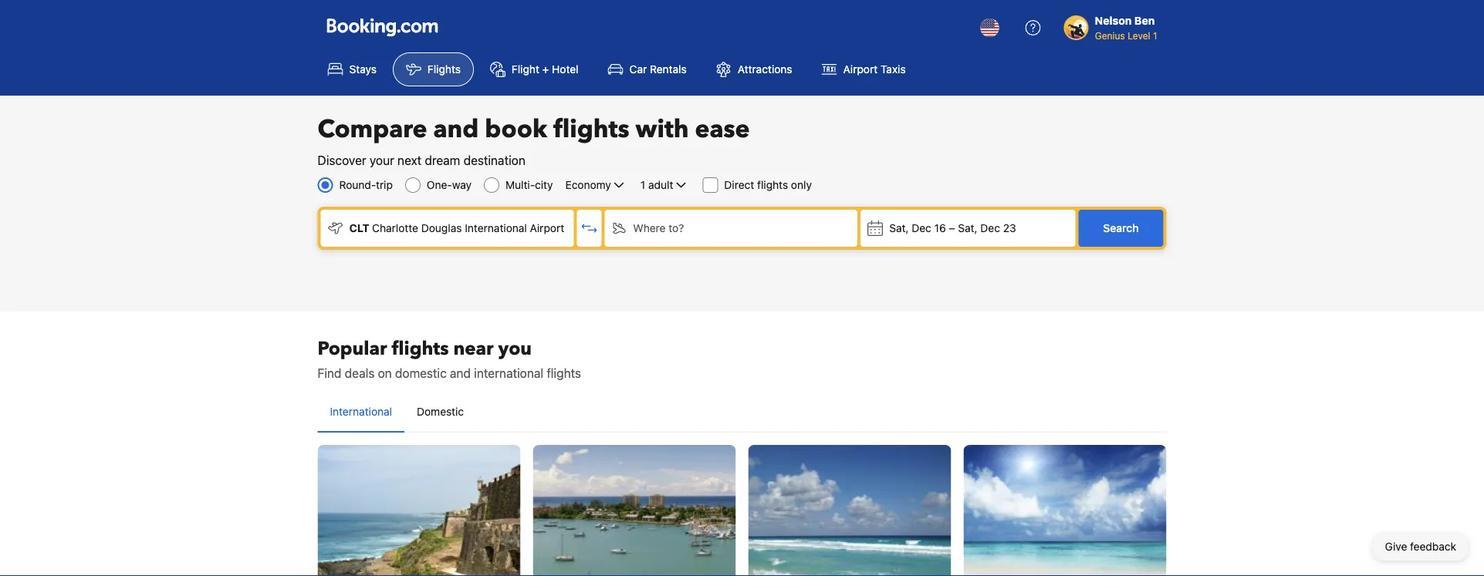 Task type: vqa. For each thing, say whether or not it's contained in the screenshot.
the delayed
no



Task type: describe. For each thing, give the bounding box(es) containing it.
–
[[949, 222, 955, 235]]

clt
[[349, 222, 370, 235]]

direct flights only
[[724, 179, 812, 191]]

and inside popular flights near you find deals on domestic and international flights
[[450, 366, 471, 381]]

where
[[633, 222, 666, 235]]

stays
[[349, 63, 377, 76]]

your
[[370, 153, 394, 168]]

sat, dec 16 – sat, dec 23
[[889, 222, 1016, 235]]

stays link
[[315, 52, 390, 86]]

one-way
[[427, 179, 472, 191]]

nelson ben genius level 1
[[1095, 14, 1157, 41]]

book
[[485, 113, 547, 146]]

domestic button
[[405, 392, 476, 432]]

0 vertical spatial airport
[[843, 63, 878, 76]]

genius
[[1095, 30, 1125, 41]]

nelson
[[1095, 14, 1132, 27]]

and inside compare and book flights with ease discover your next dream destination
[[433, 113, 479, 146]]

sat, dec 16 – sat, dec 23 button
[[861, 210, 1076, 247]]

hotel
[[552, 63, 579, 76]]

compare
[[318, 113, 427, 146]]

charlotte to montego bay image
[[533, 445, 736, 577]]

one-
[[427, 179, 452, 191]]

car rentals link
[[595, 52, 700, 86]]

flights
[[428, 63, 461, 76]]

flight
[[512, 63, 539, 76]]

with
[[636, 113, 689, 146]]

multi-
[[506, 179, 535, 191]]

dream
[[425, 153, 460, 168]]

search
[[1103, 222, 1139, 235]]

adult
[[648, 179, 673, 191]]

round-trip
[[339, 179, 393, 191]]

international
[[474, 366, 544, 381]]

attractions link
[[703, 52, 806, 86]]

flights left only on the right of the page
[[757, 179, 788, 191]]

trip
[[376, 179, 393, 191]]

flights right international
[[547, 366, 581, 381]]

clt charlotte douglas international airport
[[349, 222, 564, 235]]

car rentals
[[630, 63, 687, 76]]

1 inside popup button
[[641, 179, 646, 191]]

1 inside nelson ben genius level 1
[[1153, 30, 1157, 41]]

give
[[1385, 541, 1407, 553]]

charlotte to punta cana image
[[964, 445, 1167, 577]]

rentals
[[650, 63, 687, 76]]

flights inside compare and book flights with ease discover your next dream destination
[[553, 113, 630, 146]]

airport taxis link
[[809, 52, 919, 86]]

flights link
[[393, 52, 474, 86]]

economy
[[565, 179, 611, 191]]

+
[[542, 63, 549, 76]]

international inside button
[[330, 406, 392, 418]]

car
[[630, 63, 647, 76]]

find
[[318, 366, 342, 381]]

2 dec from the left
[[981, 222, 1000, 235]]

1 sat, from the left
[[889, 222, 909, 235]]

23
[[1003, 222, 1016, 235]]

where to?
[[633, 222, 684, 235]]



Task type: locate. For each thing, give the bounding box(es) containing it.
domestic
[[395, 366, 447, 381]]

dec left 16
[[912, 222, 932, 235]]

international
[[465, 222, 527, 235], [330, 406, 392, 418]]

flights
[[553, 113, 630, 146], [757, 179, 788, 191], [392, 336, 449, 362], [547, 366, 581, 381]]

1 horizontal spatial sat,
[[958, 222, 978, 235]]

dec left 23
[[981, 222, 1000, 235]]

domestic
[[417, 406, 464, 418]]

flights up economy
[[553, 113, 630, 146]]

douglas
[[421, 222, 462, 235]]

1 horizontal spatial 1
[[1153, 30, 1157, 41]]

dec
[[912, 222, 932, 235], [981, 222, 1000, 235]]

sat,
[[889, 222, 909, 235], [958, 222, 978, 235]]

tab list
[[318, 392, 1167, 434]]

international down multi-
[[465, 222, 527, 235]]

1 dec from the left
[[912, 222, 932, 235]]

2 sat, from the left
[[958, 222, 978, 235]]

flights up the domestic
[[392, 336, 449, 362]]

flight + hotel
[[512, 63, 579, 76]]

ease
[[695, 113, 750, 146]]

airport
[[843, 63, 878, 76], [530, 222, 564, 235]]

airport left taxis
[[843, 63, 878, 76]]

level
[[1128, 30, 1151, 41]]

charlotte
[[372, 222, 418, 235]]

where to? button
[[605, 210, 858, 247]]

tab list containing international
[[318, 392, 1167, 434]]

0 horizontal spatial airport
[[530, 222, 564, 235]]

direct
[[724, 179, 754, 191]]

way
[[452, 179, 472, 191]]

1 left adult
[[641, 179, 646, 191]]

sat, right –
[[958, 222, 978, 235]]

popular
[[318, 336, 387, 362]]

0 horizontal spatial sat,
[[889, 222, 909, 235]]

flight + hotel link
[[477, 52, 592, 86]]

city
[[535, 179, 553, 191]]

you
[[498, 336, 532, 362]]

attractions
[[738, 63, 792, 76]]

charlotte to san juan image
[[318, 445, 521, 577]]

booking.com logo image
[[327, 18, 438, 37], [327, 18, 438, 37]]

compare and book flights with ease discover your next dream destination
[[318, 113, 750, 168]]

1 horizontal spatial dec
[[981, 222, 1000, 235]]

round-
[[339, 179, 376, 191]]

multi-city
[[506, 179, 553, 191]]

1 vertical spatial international
[[330, 406, 392, 418]]

popular flights near you find deals on domestic and international flights
[[318, 336, 581, 381]]

1 vertical spatial and
[[450, 366, 471, 381]]

near
[[454, 336, 494, 362]]

on
[[378, 366, 392, 381]]

0 vertical spatial and
[[433, 113, 479, 146]]

1 adult
[[641, 179, 673, 191]]

only
[[791, 179, 812, 191]]

0 vertical spatial 1
[[1153, 30, 1157, 41]]

and down near
[[450, 366, 471, 381]]

charlotte to cancún image
[[748, 445, 951, 577]]

0 horizontal spatial dec
[[912, 222, 932, 235]]

destination
[[464, 153, 526, 168]]

1 vertical spatial airport
[[530, 222, 564, 235]]

search button
[[1079, 210, 1164, 247]]

1
[[1153, 30, 1157, 41], [641, 179, 646, 191]]

and
[[433, 113, 479, 146], [450, 366, 471, 381]]

international down deals
[[330, 406, 392, 418]]

0 horizontal spatial 1
[[641, 179, 646, 191]]

1 vertical spatial 1
[[641, 179, 646, 191]]

taxis
[[881, 63, 906, 76]]

discover
[[318, 153, 366, 168]]

1 horizontal spatial international
[[465, 222, 527, 235]]

to?
[[669, 222, 684, 235]]

0 horizontal spatial international
[[330, 406, 392, 418]]

give feedback button
[[1373, 533, 1469, 561]]

ben
[[1135, 14, 1155, 27]]

deals
[[345, 366, 375, 381]]

16
[[934, 222, 946, 235]]

next
[[398, 153, 422, 168]]

airport taxis
[[843, 63, 906, 76]]

1 adult button
[[639, 176, 690, 195]]

1 right level
[[1153, 30, 1157, 41]]

and up dream at the top of the page
[[433, 113, 479, 146]]

feedback
[[1410, 541, 1457, 553]]

1 horizontal spatial airport
[[843, 63, 878, 76]]

0 vertical spatial international
[[465, 222, 527, 235]]

airport down city
[[530, 222, 564, 235]]

sat, left 16
[[889, 222, 909, 235]]

international button
[[318, 392, 405, 432]]

give feedback
[[1385, 541, 1457, 553]]



